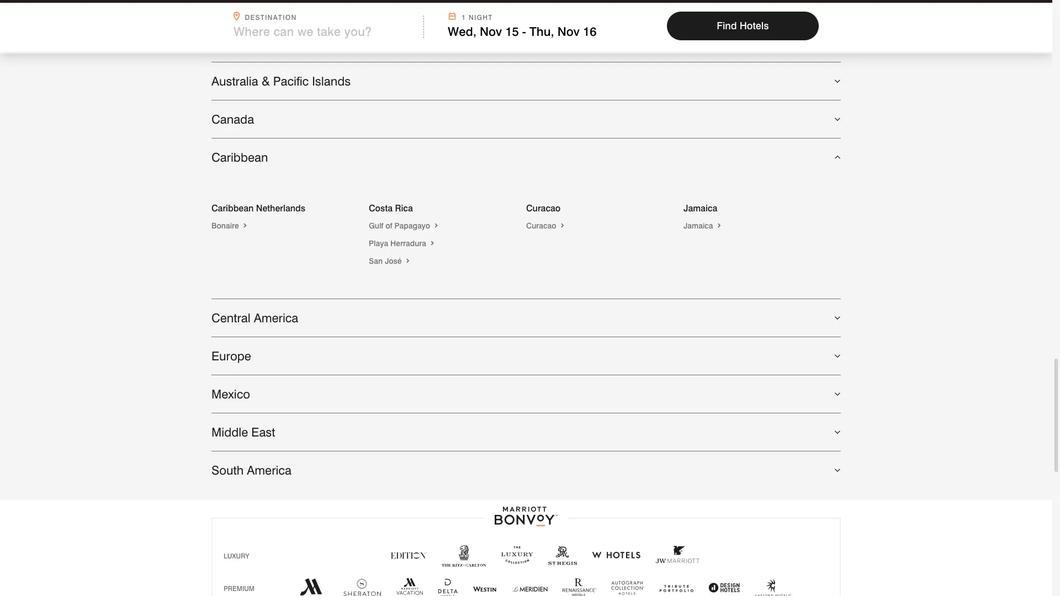 Task type: locate. For each thing, give the bounding box(es) containing it.
arrow right image for jamaica
[[715, 222, 723, 230]]

1 caribbean from the top
[[212, 150, 268, 165]]

arrow right image for netherlands
[[241, 222, 249, 230]]

caribbean
[[212, 150, 268, 165], [212, 203, 254, 214]]

1
[[462, 13, 466, 22]]

0 vertical spatial caribbean
[[212, 150, 268, 165]]

mexico button
[[212, 376, 841, 413]]

rica
[[395, 203, 413, 214]]

america
[[254, 311, 298, 325], [247, 463, 291, 478]]

america down east
[[247, 463, 291, 478]]

1 vertical spatial curacao
[[526, 222, 559, 230]]

jamaica
[[684, 203, 717, 214], [684, 222, 715, 230]]

find hotels
[[717, 20, 769, 31]]

america inside dropdown button
[[247, 463, 291, 478]]

south america button
[[212, 452, 841, 489]]

luxury
[[224, 552, 249, 561]]

costa rica
[[369, 203, 413, 214]]

arrow right image
[[559, 222, 566, 230], [715, 222, 723, 230], [404, 257, 412, 266]]

nov down night
[[480, 24, 502, 39]]

0 horizontal spatial arrow right image
[[404, 257, 412, 266]]

0 vertical spatial curacao
[[526, 203, 561, 214]]

0 horizontal spatial nov
[[480, 24, 502, 39]]

arrow right image down caribbean netherlands
[[241, 222, 249, 230]]

bonaire
[[212, 222, 241, 230]]

america right central
[[254, 311, 298, 325]]

nov left 16
[[558, 24, 580, 39]]

europe
[[212, 349, 251, 364]]

1 vertical spatial america
[[247, 463, 291, 478]]

arrow right image right papagayo
[[432, 222, 440, 230]]

caribbean inside dropdown button
[[212, 150, 268, 165]]

america inside 'dropdown button'
[[254, 311, 298, 325]]

0 vertical spatial america
[[254, 311, 298, 325]]

gulf of papagayo
[[369, 222, 432, 230]]

canada button
[[212, 101, 841, 138]]

2 caribbean from the top
[[212, 203, 254, 214]]

australia
[[212, 74, 258, 89]]

1 vertical spatial caribbean
[[212, 203, 254, 214]]

of
[[386, 222, 392, 230]]

america for central america
[[254, 311, 298, 325]]

curacao link
[[526, 222, 566, 230]]

arrow right image
[[241, 222, 249, 230], [432, 222, 440, 230], [428, 239, 436, 248]]

mexico
[[212, 387, 250, 402]]

australia & pacific islands button
[[212, 63, 841, 100]]

san
[[369, 257, 383, 266]]

caribbean down canada
[[212, 150, 268, 165]]

2 horizontal spatial arrow right image
[[715, 222, 723, 230]]

caribbean for caribbean
[[212, 150, 268, 165]]

destination
[[245, 13, 297, 22]]

arrow right image right herradura
[[428, 239, 436, 248]]

1 night wed, nov 15 - thu, nov 16
[[448, 13, 597, 39]]

middle
[[212, 425, 248, 440]]

16
[[583, 24, 597, 39]]

america for south america
[[247, 463, 291, 478]]

central america button
[[212, 299, 841, 337]]

1 vertical spatial jamaica
[[684, 222, 715, 230]]

premium
[[224, 585, 255, 593]]

south america
[[212, 463, 291, 478]]

curacao
[[526, 203, 561, 214], [526, 222, 559, 230]]

caribbean up bonaire link
[[212, 203, 254, 214]]

none search field containing wed, nov 15 - thu, nov 16
[[0, 3, 1053, 53]]

1 horizontal spatial nov
[[558, 24, 580, 39]]

1 horizontal spatial arrow right image
[[559, 222, 566, 230]]

playa herradura link
[[369, 239, 436, 248]]

find hotels button
[[667, 12, 819, 40]]

costa
[[369, 203, 393, 214]]

nov
[[480, 24, 502, 39], [558, 24, 580, 39]]

josé
[[385, 257, 402, 266]]

2 nov from the left
[[558, 24, 580, 39]]

europe button
[[212, 338, 841, 375]]

None search field
[[0, 3, 1053, 53]]

0 vertical spatial jamaica
[[684, 203, 717, 214]]



Task type: describe. For each thing, give the bounding box(es) containing it.
1 jamaica from the top
[[684, 203, 717, 214]]

san josé
[[369, 257, 404, 266]]

destination field
[[234, 24, 417, 39]]

playa herradura
[[369, 239, 428, 248]]

south
[[212, 463, 244, 478]]

caribbean button
[[212, 139, 841, 176]]

playa
[[369, 239, 388, 248]]

Destination text field
[[234, 24, 403, 39]]

1 nov from the left
[[480, 24, 502, 39]]

canada
[[212, 112, 254, 127]]

hotels
[[740, 20, 769, 31]]

australia & pacific islands
[[212, 74, 351, 89]]

wed,
[[448, 24, 476, 39]]

2 curacao from the top
[[526, 222, 559, 230]]

2 jamaica from the top
[[684, 222, 715, 230]]

gulf
[[369, 222, 383, 230]]

islands
[[312, 74, 351, 89]]

find
[[717, 20, 737, 31]]

central
[[212, 311, 251, 325]]

arrow right image for rica
[[432, 222, 440, 230]]

&
[[262, 74, 270, 89]]

pacific
[[273, 74, 309, 89]]

san josé link
[[369, 257, 412, 266]]

papagayo
[[395, 222, 430, 230]]

-
[[522, 24, 526, 39]]

night
[[469, 13, 493, 22]]

15
[[505, 24, 519, 39]]

caribbean for caribbean netherlands
[[212, 203, 254, 214]]

middle east button
[[212, 414, 841, 451]]

herradura
[[390, 239, 426, 248]]

middle east
[[212, 425, 275, 440]]

east
[[251, 425, 275, 440]]

arrow right image for curacao
[[559, 222, 566, 230]]

gulf of papagayo link
[[369, 222, 440, 230]]

central america
[[212, 311, 298, 325]]

caribbean netherlands
[[212, 203, 305, 214]]

netherlands
[[256, 203, 305, 214]]

jamaica link
[[684, 222, 723, 230]]

bonaire link
[[212, 222, 249, 230]]

thu,
[[530, 24, 554, 39]]

1 curacao from the top
[[526, 203, 561, 214]]



Task type: vqa. For each thing, say whether or not it's contained in the screenshot.
3rd + from the bottom of the page
no



